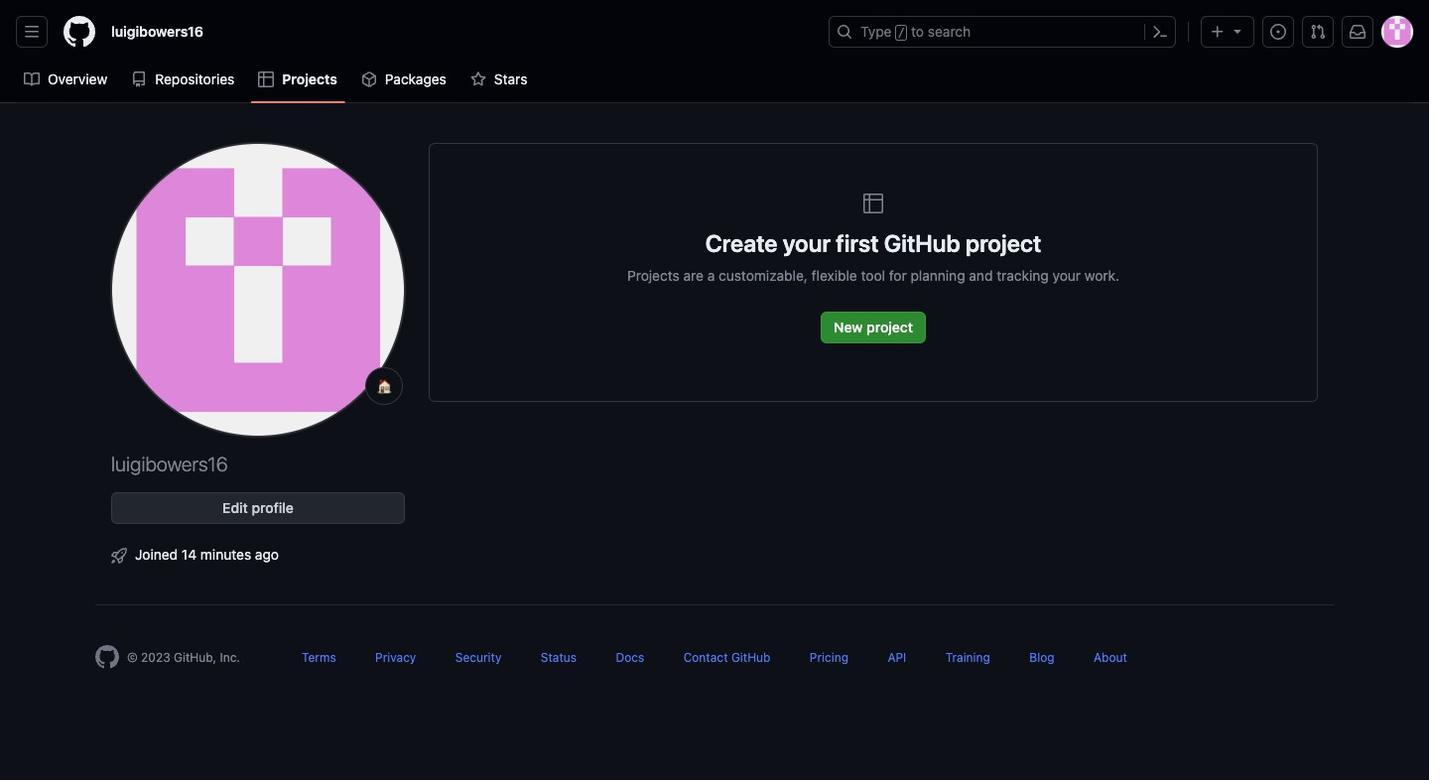 Task type: locate. For each thing, give the bounding box(es) containing it.
search
[[928, 23, 971, 40]]

triangle down image
[[1230, 23, 1245, 39]]

github up planning
[[884, 229, 960, 257]]

projects left are
[[627, 267, 680, 284]]

1 horizontal spatial project
[[966, 229, 1041, 257]]

projects inside create your first github project projects are a customizable, flexible tool for planning and tracking your work.
[[627, 267, 680, 284]]

github,
[[174, 650, 216, 665]]

1 horizontal spatial github
[[884, 229, 960, 257]]

book image
[[24, 71, 40, 87]]

0 vertical spatial project
[[966, 229, 1041, 257]]

first
[[836, 229, 879, 257]]

issue opened image
[[1270, 24, 1286, 40]]

rocket image
[[111, 548, 127, 564]]

package image
[[361, 71, 377, 87]]

your
[[783, 229, 831, 257], [1052, 267, 1081, 284]]

repo image
[[131, 71, 147, 87]]

terms
[[302, 650, 336, 665]]

edit
[[222, 499, 248, 516]]

docs link
[[616, 650, 644, 665]]

1 vertical spatial your
[[1052, 267, 1081, 284]]

© 2023 github, inc.
[[127, 650, 240, 665]]

luigibowers16 up edit
[[111, 453, 228, 475]]

homepage image
[[95, 645, 119, 669]]

2023
[[141, 650, 170, 665]]

/
[[898, 26, 905, 40]]

0 vertical spatial projects
[[282, 70, 337, 87]]

project right 'new'
[[867, 319, 913, 335]]

training
[[945, 650, 990, 665]]

homepage image
[[64, 16, 95, 48]]

pricing
[[810, 650, 849, 665]]

star image
[[470, 71, 486, 87]]

your left the work.
[[1052, 267, 1081, 284]]

github right contact
[[731, 650, 771, 665]]

tracking
[[997, 267, 1049, 284]]

0 horizontal spatial your
[[783, 229, 831, 257]]

project inside create your first github project projects are a customizable, flexible tool for planning and tracking your work.
[[966, 229, 1041, 257]]

luigibowers16
[[111, 23, 203, 40], [111, 453, 228, 475]]

1 horizontal spatial projects
[[627, 267, 680, 284]]

1 vertical spatial github
[[731, 650, 771, 665]]

overview
[[48, 70, 107, 87]]

project up 'tracking'
[[966, 229, 1041, 257]]

1 vertical spatial luigibowers16
[[111, 453, 228, 475]]

pricing link
[[810, 650, 849, 665]]

privacy link
[[375, 650, 416, 665]]

1 vertical spatial projects
[[627, 267, 680, 284]]

project
[[966, 229, 1041, 257], [867, 319, 913, 335]]

0 vertical spatial github
[[884, 229, 960, 257]]

table image
[[861, 192, 885, 215]]

terms link
[[302, 650, 336, 665]]

1 luigibowers16 from the top
[[111, 23, 203, 40]]

github
[[884, 229, 960, 257], [731, 650, 771, 665]]

0 horizontal spatial github
[[731, 650, 771, 665]]

0 horizontal spatial project
[[867, 319, 913, 335]]

security link
[[455, 650, 502, 665]]

your up flexible on the right
[[783, 229, 831, 257]]

projects link
[[250, 65, 345, 94]]

🏠
[[377, 379, 392, 393]]

luigibowers16 up repo image
[[111, 23, 203, 40]]

type / to search
[[860, 23, 971, 40]]

contact github link
[[683, 650, 771, 665]]

projects
[[282, 70, 337, 87], [627, 267, 680, 284]]

1 vertical spatial project
[[867, 319, 913, 335]]

a
[[707, 267, 715, 284]]

1 horizontal spatial your
[[1052, 267, 1081, 284]]

0 vertical spatial luigibowers16
[[111, 23, 203, 40]]

create
[[705, 229, 778, 257]]

planning
[[910, 267, 965, 284]]

2 luigibowers16 from the top
[[111, 453, 228, 475]]

api
[[888, 650, 906, 665]]

table image
[[258, 71, 274, 87]]

projects right table image
[[282, 70, 337, 87]]

stars link
[[462, 65, 535, 94]]



Task type: vqa. For each thing, say whether or not it's contained in the screenshot.
0 Link underneath video-synthesiswith link git pull request icon
no



Task type: describe. For each thing, give the bounding box(es) containing it.
about link
[[1094, 650, 1127, 665]]

repositories
[[155, 70, 235, 87]]

github inside create your first github project projects are a customizable, flexible tool for planning and tracking your work.
[[884, 229, 960, 257]]

project inside new project button
[[867, 319, 913, 335]]

privacy
[[375, 650, 416, 665]]

api link
[[888, 650, 906, 665]]

training link
[[945, 650, 990, 665]]

flexible
[[811, 267, 857, 284]]

inc.
[[220, 650, 240, 665]]

new project button
[[821, 312, 926, 343]]

0 horizontal spatial projects
[[282, 70, 337, 87]]

change your avatar image
[[111, 143, 405, 437]]

to
[[911, 23, 924, 40]]

edit profile
[[222, 499, 294, 516]]

security
[[455, 650, 502, 665]]

🏠 button
[[374, 376, 394, 396]]

packages
[[385, 70, 446, 87]]

blog
[[1029, 650, 1055, 665]]

notifications image
[[1350, 24, 1366, 40]]

git pull request image
[[1310, 24, 1326, 40]]

joined
[[135, 546, 178, 563]]

are
[[683, 267, 704, 284]]

docs
[[616, 650, 644, 665]]

contact github
[[683, 650, 771, 665]]

stars
[[494, 70, 527, 87]]

command palette image
[[1152, 24, 1168, 40]]

packages link
[[353, 65, 454, 94]]

profile
[[252, 499, 294, 516]]

new project
[[834, 319, 913, 335]]

new
[[834, 319, 863, 335]]

contact
[[683, 650, 728, 665]]

tool
[[861, 267, 885, 284]]

repositories link
[[123, 65, 242, 94]]

plus image
[[1210, 24, 1226, 40]]

overview link
[[16, 65, 115, 94]]

create your first github project projects are a customizable, flexible tool for planning and tracking your work.
[[627, 229, 1119, 284]]

customizable,
[[719, 267, 808, 284]]

blog link
[[1029, 650, 1055, 665]]

14
[[182, 546, 197, 563]]

luigibowers16 link
[[103, 16, 211, 48]]

©
[[127, 650, 138, 665]]

minutes
[[200, 546, 251, 563]]

about
[[1094, 650, 1127, 665]]

joined 14 minutes ago
[[135, 546, 279, 563]]

edit profile button
[[111, 492, 405, 524]]

type
[[860, 23, 892, 40]]

status link
[[541, 650, 577, 665]]

for
[[889, 267, 907, 284]]

ago
[[255, 546, 279, 563]]

work.
[[1084, 267, 1119, 284]]

and
[[969, 267, 993, 284]]

status
[[541, 650, 577, 665]]

0 vertical spatial your
[[783, 229, 831, 257]]



